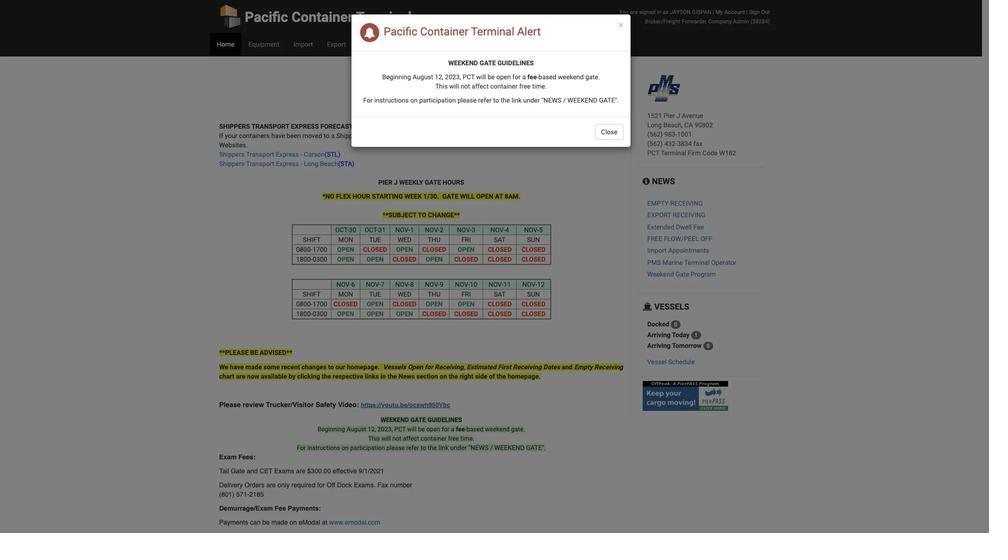 Task type: vqa. For each thing, say whether or not it's contained in the screenshot.


Task type: locate. For each thing, give the bounding box(es) containing it.
2023, down https://youtu.be/ocswh950vbc
[[378, 426, 393, 433]]

shippers
[[337, 132, 362, 140], [219, 151, 245, 158], [219, 160, 245, 168]]

0800-1700
[[296, 246, 327, 254], [296, 301, 327, 308]]

1 horizontal spatial long
[[648, 121, 662, 129]]

on inside weekend gate guidelines beginning august 12, 2023, pct will be open for a fee -based weekend gate. this will not affect container free time. for instructions on participation please refer to the link under "news / weekend gate". exam fees:
[[342, 445, 349, 452]]

oct- for 31
[[365, 227, 378, 234]]

nov- for 12
[[523, 281, 538, 289]]

homepage.
[[347, 364, 380, 371], [508, 373, 541, 381]]

(562) left 983-
[[648, 131, 663, 138]]

sat
[[494, 236, 506, 244], [494, 291, 506, 298]]

arriving down docked
[[648, 332, 671, 339]]

0 vertical spatial to
[[324, 132, 330, 140]]

sat down nov-11
[[494, 291, 506, 298]]

refer up number
[[407, 445, 419, 452]]

1 vertical spatial not
[[393, 436, 402, 443]]

pacific for pacific container terminal
[[245, 9, 288, 25]]

0 vertical spatial tue
[[369, 236, 381, 244]]

effective
[[333, 468, 357, 475]]

exam
[[219, 454, 237, 461]]

12
[[538, 281, 545, 289]]

fee
[[528, 73, 537, 81], [456, 426, 465, 433]]

fee up off
[[694, 224, 704, 231]]

1 vertical spatial and
[[247, 468, 258, 475]]

beginning august down video:
[[318, 426, 367, 433]]

wed down nov-1
[[398, 236, 412, 244]]

0 horizontal spatial instructions
[[308, 445, 340, 452]]

gate
[[676, 271, 690, 278], [231, 468, 245, 475]]

wed for 1
[[398, 236, 412, 244]]

0 horizontal spatial map
[[397, 85, 410, 93]]

nov- right 7
[[396, 281, 410, 289]]

0 horizontal spatial under
[[451, 445, 467, 452]]

|
[[713, 9, 715, 15], [747, 9, 748, 15]]

extended
[[648, 224, 675, 231]]

0 vertical spatial gate
[[676, 271, 690, 278]]

homepage. up links
[[347, 364, 380, 371]]

long inside 1521 pier j avenue long beach, ca 90802 (562) 983-1001 (562) 432-3834 fax pct terminal firm code w182
[[648, 121, 662, 129]]

fri for 3
[[462, 236, 471, 244]]

9
[[440, 281, 444, 289]]

2 vertical spatial container
[[421, 436, 447, 443]]

pct down https://youtu.be/ocswh950vbc
[[395, 426, 406, 433]]

nov- for 10
[[455, 281, 470, 289]]

based inside beginning august 12, 2023, pct will be open for a fee -based weekend gate. this will not affect container free time.
[[539, 73, 557, 81]]

11
[[504, 281, 511, 289]]

in inside you are signed in as jayson gispan | my account | sign out broker/freight forwarder company admin (38284)
[[657, 9, 662, 15]]

vessels up docked
[[653, 302, 690, 312]]

nov- for 2
[[425, 227, 440, 234]]

0 horizontal spatial long
[[304, 160, 319, 168]]

1 fri from the top
[[462, 236, 471, 244]]

1 vertical spatial 12,
[[368, 426, 376, 433]]

fri down nov-10
[[462, 291, 471, 298]]

not down "https://youtu.be/ocswh950vbc" link at left bottom
[[393, 436, 402, 443]]

**subject
[[383, 212, 417, 219]]

on right check
[[500, 132, 507, 140]]

gate down pms marine terminal operator link
[[676, 271, 690, 278]]

1 vertical spatial shift
[[303, 291, 321, 298]]

please
[[458, 97, 477, 104], [387, 445, 405, 452]]

2 oct- from the left
[[365, 227, 378, 234]]

0 vertical spatial fee
[[528, 73, 537, 81]]

container left using
[[520, 132, 547, 140]]

2 shift from the top
[[303, 291, 321, 298]]

2 tue from the top
[[369, 291, 381, 298]]

1 horizontal spatial open
[[497, 73, 511, 81]]

have down transport
[[271, 132, 285, 140]]

2 wed from the top
[[398, 291, 412, 298]]

1 vertical spatial time.
[[461, 436, 475, 443]]

for inside weekend gate guidelines beginning august 12, 2023, pct will be open for a fee -based weekend gate. this will not affect container free time. for instructions on participation please refer to the link under "news / weekend gate". exam fees:
[[442, 426, 450, 433]]

0 horizontal spatial link
[[439, 445, 449, 452]]

receiving right first
[[513, 364, 542, 371]]

1 horizontal spatial be
[[488, 73, 495, 81]]

sign
[[750, 9, 760, 15]]

and inside vessels open for receiving , estimated first receiving dates and empty receiving chart are now available by clicking the respective links in the news section on the right side of the homepage.
[[562, 364, 573, 371]]

0 horizontal spatial 12,
[[368, 426, 376, 433]]

nov- for 6
[[337, 281, 352, 289]]

0 vertical spatial have
[[271, 132, 285, 140]]

pct
[[463, 73, 475, 81], [443, 85, 455, 93], [648, 149, 660, 157], [395, 426, 406, 433]]

1 horizontal spatial 1
[[695, 333, 698, 339]]

to inside weekend gate guidelines beginning august 12, 2023, pct will be open for a fee -based weekend gate. this will not affect container free time. for instructions on participation please refer to the link under "news / weekend gate". exam fees:
[[421, 445, 426, 452]]

2 1700 from the top
[[313, 301, 327, 308]]

mon down 'nov-6'
[[338, 291, 353, 298]]

express left location at top left
[[393, 132, 416, 140]]

homepage. down first
[[508, 373, 541, 381]]

pacific container terminal image
[[648, 75, 680, 102]]

2 1800-0300 from the top
[[296, 311, 327, 318]]

1 up tomorrow on the right bottom of the page
[[695, 333, 698, 339]]

1 sat from the top
[[494, 236, 506, 244]]

weekend gate program link
[[648, 271, 716, 278]]

2 vertical spatial to
[[421, 445, 426, 452]]

a inside weekend gate guidelines beginning august 12, 2023, pct will be open for a fee -based weekend gate. this will not affect container free time. for instructions on participation please refer to the link under "news / weekend gate". exam fees:
[[451, 426, 455, 433]]

nov-1
[[396, 227, 414, 234]]

affect down https://youtu.be/ocswh950vbc
[[403, 436, 419, 443]]

oct- left oct-31
[[335, 227, 349, 234]]

container inside beginning august 12, 2023, pct will be open for a fee -based weekend gate. this will not affect container free time.
[[491, 83, 518, 90]]

1 vertical spatial shippers
[[219, 151, 245, 158]]

0 horizontal spatial can
[[250, 519, 261, 527]]

number
[[390, 482, 413, 490]]

0 vertical spatial sat
[[494, 236, 506, 244]]

0 vertical spatial based
[[539, 73, 557, 81]]

tue for 31
[[369, 236, 381, 244]]

gispan
[[693, 9, 712, 15]]

on up effective
[[342, 445, 349, 452]]

2 horizontal spatial a
[[523, 73, 526, 81]]

1 sun from the top
[[527, 236, 540, 244]]

chart
[[219, 373, 235, 381]]

weekend
[[558, 73, 584, 81], [485, 426, 510, 433]]

and left cet
[[247, 468, 258, 475]]

sun
[[527, 236, 540, 244], [527, 291, 540, 298]]

to left the our
[[328, 364, 334, 371]]

1 horizontal spatial not
[[461, 83, 470, 90]]

1700 for closed
[[313, 301, 327, 308]]

are left now
[[236, 373, 246, 381]]

can inside shippers transport express forecast website if your containers have been moved to a shippers transport express location you can also check on the container using the below forecast websites. shippers transport express - carson (stl) shippers transport express - long beach (sta)
[[455, 132, 465, 140]]

map right yard
[[472, 85, 485, 93]]

1 vertical spatial 31
[[378, 227, 386, 234]]

moved
[[303, 132, 322, 140]]

0 vertical spatial fri
[[462, 236, 471, 244]]

dwell
[[676, 224, 692, 231]]

news up empty
[[650, 177, 676, 186]]

0 horizontal spatial weekend
[[485, 426, 510, 433]]

1 mon from the top
[[338, 236, 353, 244]]

1 horizontal spatial ,
[[464, 364, 465, 371]]

1 oct- from the left
[[335, 227, 349, 234]]

1 horizontal spatial 31
[[617, 71, 624, 79]]

oct- right 30
[[365, 227, 378, 234]]

in right links
[[381, 373, 386, 381]]

nov-
[[396, 227, 410, 234], [425, 227, 440, 234], [457, 227, 472, 234], [491, 227, 506, 234], [525, 227, 539, 234], [337, 281, 352, 289], [366, 281, 381, 289], [396, 281, 410, 289], [425, 281, 440, 289], [455, 281, 470, 289], [489, 281, 504, 289], [523, 281, 538, 289]]

docked 0 arriving today 1 arriving tomorrow 0
[[648, 321, 710, 350]]

nov- right 10
[[489, 281, 504, 289]]

nov- right 4 at top right
[[525, 227, 539, 234]]

0 vertical spatial please
[[458, 97, 477, 104]]

1 vertical spatial fri
[[462, 291, 471, 298]]

container inside 'link'
[[292, 9, 353, 25]]

you
[[620, 9, 629, 15]]

orders
[[245, 482, 265, 490]]

express
[[393, 132, 416, 140], [276, 151, 299, 158], [276, 160, 299, 168]]

please down pct yard map link at the left top
[[458, 97, 477, 104]]

0 horizontal spatial this
[[368, 436, 380, 443]]

guidelines for weekend gate guidelines
[[498, 59, 534, 67]]

open inside beginning august 12, 2023, pct will be open for a fee -based weekend gate. this will not affect container free time.
[[497, 73, 511, 81]]

0 vertical spatial free
[[520, 83, 531, 90]]

be down weekend gate guidelines at the top
[[488, 73, 495, 81]]

receiving up the "dwell"
[[673, 212, 706, 219]]

advised**
[[260, 350, 293, 357]]

0300 for closed
[[313, 311, 327, 318]]

, up right
[[464, 364, 465, 371]]

1 horizontal spatial have
[[271, 132, 285, 140]]

arriving up vessel
[[648, 342, 671, 350]]

been
[[287, 132, 301, 140]]

1 vertical spatial free
[[448, 436, 459, 443]]

1 tue from the top
[[369, 236, 381, 244]]

thu down nov-9
[[428, 291, 441, 298]]

open down weekend gate guidelines at the top
[[497, 73, 511, 81]]

today inside docked 0 arriving today 1 arriving tomorrow 0
[[672, 332, 690, 339]]

0 right docked
[[675, 322, 678, 329]]

vessels inside vessels open for receiving , estimated first receiving dates and empty receiving chart are now available by clicking the respective links in the news section on the right side of the homepage.
[[383, 364, 406, 371]]

www.emodal.com
[[329, 519, 381, 527]]

1 vertical spatial guidelines
[[428, 417, 462, 424]]

0 horizontal spatial 2023,
[[378, 426, 393, 433]]

2 0800-1700 from the top
[[296, 301, 327, 308]]

pacific inside pacific container terminal 'link'
[[245, 9, 288, 25]]

0 horizontal spatial container
[[292, 9, 353, 25]]

sat down nov-4
[[494, 236, 506, 244]]

1 wed from the top
[[398, 236, 412, 244]]

flow/peel
[[664, 235, 699, 243]]

here
[[427, 85, 440, 93]]

1 1700 from the top
[[313, 246, 327, 254]]

are right "you"
[[630, 9, 638, 15]]

guidelines up beginning august 12, 2023, pct will be open for a fee -based weekend gate. this will not affect container free time.
[[498, 59, 534, 67]]

1 horizontal spatial receiving
[[513, 364, 542, 371]]

8am.
[[505, 193, 521, 200]]

1 vertical spatial news
[[399, 373, 415, 381]]

participation inside weekend gate guidelines beginning august 12, 2023, pct will be open for a fee -based weekend gate. this will not affect container free time. for instructions on participation please refer to the link under "news / weekend gate". exam fees:
[[350, 445, 385, 452]]

12,
[[435, 73, 444, 81], [368, 426, 376, 433]]

tue down oct-31
[[369, 236, 381, 244]]

1 vertical spatial ,
[[464, 364, 465, 371]]

guidelines inside weekend gate guidelines beginning august 12, 2023, pct will be open for a fee -based weekend gate. this will not affect container free time. for instructions on participation please refer to the link under "news / weekend gate". exam fees:
[[428, 417, 462, 424]]

appointments
[[669, 247, 710, 255]]

for for for instructions on participation please refer to the link under "news / weekend gate".
[[364, 97, 373, 104]]

first
[[498, 364, 512, 371]]

1 horizontal spatial /
[[564, 97, 566, 104]]

thu down nov-2
[[428, 236, 441, 244]]

2 mon from the top
[[338, 291, 353, 298]]

0 vertical spatial beginning august
[[382, 73, 434, 81]]

fee inside empty receiving export receiving extended dwell fee free flow/peel off import appointments pms marine terminal operator weekend gate program
[[694, 224, 704, 231]]

0 right tomorrow on the right bottom of the page
[[707, 343, 710, 350]]

2 vertical spatial a
[[451, 426, 455, 433]]

payments
[[219, 519, 248, 527]]

receiving right empty
[[595, 364, 624, 371]]

1 vertical spatial 1800-
[[296, 311, 313, 318]]

affect inside weekend gate guidelines beginning august 12, 2023, pct will be open for a fee -based weekend gate. this will not affect container free time. for instructions on participation please refer to the link under "news / weekend gate". exam fees:
[[403, 436, 419, 443]]

fee
[[694, 224, 704, 231], [275, 505, 286, 513]]

1 horizontal spatial time.
[[533, 83, 547, 90]]

1 vertical spatial 1800-0300
[[296, 311, 327, 318]]

0 horizontal spatial oct-
[[335, 227, 349, 234]]

nov- right the 3
[[491, 227, 506, 234]]

nov- right "8"
[[425, 281, 440, 289]]

a
[[523, 73, 526, 81], [331, 132, 335, 140], [451, 426, 455, 433]]

gate
[[480, 59, 496, 67], [425, 179, 441, 186], [443, 193, 459, 200], [411, 417, 426, 424]]

https://youtu.be/ocswh950vbc link
[[361, 402, 451, 409]]

are
[[630, 9, 638, 15], [236, 373, 246, 381], [296, 468, 306, 475], [267, 482, 276, 490]]

1 horizontal spatial instructions
[[375, 97, 409, 104]]

0 vertical spatial open
[[497, 73, 511, 81]]

long down 1521
[[648, 121, 662, 129]]

close button
[[595, 124, 624, 140]]

guidelines for weekend gate guidelines beginning august 12, 2023, pct will be open for a fee -based weekend gate. this will not affect container free time. for instructions on participation please refer to the link under "news / weekend gate". exam fees:
[[428, 417, 462, 424]]

affect inside beginning august 12, 2023, pct will be open for a fee -based weekend gate. this will not affect container free time.
[[472, 83, 489, 90]]

can right you
[[455, 132, 465, 140]]

vessels for vessels open for receiving , estimated first receiving dates and empty receiving chart are now available by clicking the respective links in the news section on the right side of the homepage.
[[383, 364, 406, 371]]

free
[[520, 83, 531, 90], [448, 436, 459, 443]]

0 vertical spatial be
[[488, 73, 495, 81]]

1 vertical spatial today
[[672, 332, 690, 339]]

sun for 12
[[527, 291, 540, 298]]

0 horizontal spatial have
[[230, 364, 244, 371]]

affect
[[472, 83, 489, 90], [403, 436, 419, 443]]

news
[[650, 177, 676, 186], [399, 373, 415, 381]]

nov-11
[[489, 281, 511, 289]]

12, up here
[[435, 73, 444, 81]]

beach,
[[664, 121, 683, 129]]

will down weekend gate guidelines at the top
[[477, 73, 486, 81]]

today left is
[[539, 71, 557, 79]]

gate. inside beginning august 12, 2023, pct will be open for a fee -based weekend gate. this will not affect container free time.
[[586, 73, 600, 81]]

1 1800- from the top
[[296, 256, 313, 263]]

to down forecast
[[324, 132, 330, 140]]

wed down nov-8
[[398, 291, 412, 298]]

review
[[243, 402, 264, 409]]

0 horizontal spatial affect
[[403, 436, 419, 443]]

thu
[[428, 236, 441, 244], [428, 291, 441, 298]]

are inside you are signed in as jayson gispan | my account | sign out broker/freight forwarder company admin (38284)
[[630, 9, 638, 15]]

0 vertical spatial 0800-1700
[[296, 246, 327, 254]]

mon for 30
[[338, 236, 353, 244]]

1800- for open
[[296, 256, 313, 263]]

fee inside weekend gate guidelines beginning august 12, 2023, pct will be open for a fee -based weekend gate. this will not affect container free time. for instructions on participation please refer to the link under "news / weekend gate". exam fees:
[[456, 426, 465, 433]]

1 vertical spatial vessels
[[383, 364, 406, 371]]

0 vertical spatial 1800-0300
[[296, 256, 327, 263]]

this left yard
[[436, 83, 448, 90]]

9/1/2021
[[359, 468, 384, 475]]

1521 pier j avenue long beach, ca 90802 (562) 983-1001 (562) 432-3834 fax pct terminal firm code w182
[[648, 112, 737, 157]]

for inside beginning august 12, 2023, pct will be open for a fee -based weekend gate. this will not affect container free time.
[[513, 73, 521, 81]]

fri for 10
[[462, 291, 471, 298]]

fri
[[462, 236, 471, 244], [462, 291, 471, 298]]

0 horizontal spatial pacific
[[245, 9, 288, 25]]

1 arriving from the top
[[648, 332, 671, 339]]

2 0300 from the top
[[313, 311, 327, 318]]

shift
[[303, 236, 321, 244], [303, 291, 321, 298]]

oct- for 30
[[335, 227, 349, 234]]

gate inside empty receiving export receiving extended dwell fee free flow/peel off import appointments pms marine terminal operator weekend gate program
[[676, 271, 690, 278]]

1 vertical spatial fee
[[275, 505, 286, 513]]

1 vertical spatial instructions
[[308, 445, 340, 452]]

fri down the nov-3
[[462, 236, 471, 244]]

be down "https://youtu.be/ocswh950vbc" link at left bottom
[[418, 426, 425, 433]]

1800-0300 for open
[[296, 256, 327, 263]]

have right we
[[230, 364, 244, 371]]

nov- right the 6
[[366, 281, 381, 289]]

to down https://youtu.be/ocswh950vbc
[[421, 445, 426, 452]]

free inside beginning august 12, 2023, pct will be open for a fee -based weekend gate. this will not affect container free time.
[[520, 83, 531, 90]]

1 1800-0300 from the top
[[296, 256, 327, 263]]

0 horizontal spatial vessels
[[383, 364, 406, 371]]

0 horizontal spatial container
[[421, 436, 447, 443]]

0800- for open
[[296, 246, 313, 254]]

1 shift from the top
[[303, 236, 321, 244]]

starting
[[372, 193, 403, 200]]

thu for 2
[[428, 236, 441, 244]]

2 0800- from the top
[[296, 301, 313, 308]]

0 vertical spatial gate.
[[586, 73, 600, 81]]

on
[[411, 97, 418, 104], [500, 132, 507, 140], [440, 373, 447, 381], [342, 445, 349, 452], [290, 519, 297, 527]]

1 vertical spatial be
[[418, 426, 425, 433]]

1 down **subject to change**
[[410, 227, 414, 234]]

refer
[[479, 97, 492, 104], [407, 445, 419, 452]]

pct up info circle icon
[[648, 149, 660, 157]]

receiving up right
[[435, 364, 464, 371]]

1800- for closed
[[296, 311, 313, 318]]

under inside weekend gate guidelines beginning august 12, 2023, pct will be open for a fee -based weekend gate. this will not affect container free time. for instructions on participation please refer to the link under "news / weekend gate". exam fees:
[[451, 445, 467, 452]]

open
[[408, 364, 423, 371]]

1 vertical spatial tue
[[369, 291, 381, 298]]

nov- for 7
[[366, 281, 381, 289]]

1 0800- from the top
[[296, 246, 313, 254]]

0 vertical spatial and
[[562, 364, 573, 371]]

1 horizontal spatial j
[[677, 112, 681, 120]]

beginning august up click
[[382, 73, 434, 81]]

, inside vessels open for receiving , estimated first receiving dates and empty receiving chart are now available by clicking the respective links in the news section on the right side of the homepage.
[[464, 364, 465, 371]]

open inside weekend gate guidelines beginning august 12, 2023, pct will be open for a fee -based weekend gate. this will not affect container free time. for instructions on participation please refer to the link under "news / weekend gate". exam fees:
[[427, 426, 440, 433]]

thu for 9
[[428, 291, 441, 298]]

on right section
[[440, 373, 447, 381]]

1 vertical spatial thu
[[428, 291, 441, 298]]

gate". inside weekend gate guidelines beginning august 12, 2023, pct will be open for a fee -based weekend gate. this will not affect container free time. for instructions on participation please refer to the link under "news / weekend gate". exam fees:
[[526, 445, 546, 452]]

tuesday,
[[565, 71, 590, 79]]

31
[[617, 71, 624, 79], [378, 227, 386, 234]]

2 sat from the top
[[494, 291, 506, 298]]

nov- for 3
[[457, 227, 472, 234]]

open
[[497, 73, 511, 81], [427, 426, 440, 433]]

and right dates
[[562, 364, 573, 371]]

to
[[324, 132, 330, 140], [328, 364, 334, 371], [421, 445, 426, 452]]

,
[[440, 85, 442, 93], [464, 364, 465, 371]]

gate down "https://youtu.be/ocswh950vbc" link at left bottom
[[411, 417, 426, 424]]

not
[[461, 83, 470, 90], [393, 436, 402, 443]]

this up 9/1/2021
[[368, 436, 380, 443]]

container for pacific container terminal alert
[[420, 25, 469, 38]]

based inside weekend gate guidelines beginning august 12, 2023, pct will be open for a fee -based weekend gate. this will not affect container free time. for instructions on participation please refer to the link under "news / weekend gate". exam fees:
[[467, 426, 484, 433]]

on left emodal at the left of the page
[[290, 519, 297, 527]]

1 0300 from the top
[[313, 256, 327, 263]]

1 receiving from the left
[[435, 364, 464, 371]]

receiving up export receiving link
[[671, 200, 703, 207]]

pct inside weekend gate guidelines beginning august 12, 2023, pct will be open for a fee -based weekend gate. this will not affect container free time. for instructions on participation please refer to the link under "news / weekend gate". exam fees:
[[395, 426, 406, 433]]

2 sun from the top
[[527, 291, 540, 298]]

1 horizontal spatial news
[[650, 177, 676, 186]]

2 1800- from the top
[[296, 311, 313, 318]]

2 fri from the top
[[462, 291, 471, 298]]

transport down website
[[363, 132, 392, 140]]

participation up 9/1/2021
[[350, 445, 385, 452]]

1 horizontal spatial in
[[657, 9, 662, 15]]

refer left to the
[[479, 97, 492, 104]]

1 0800-1700 from the top
[[296, 246, 327, 254]]

closed
[[363, 246, 387, 254], [422, 246, 447, 254], [488, 246, 512, 254], [522, 246, 546, 254], [393, 256, 417, 263], [454, 256, 479, 263], [488, 256, 512, 263], [522, 256, 546, 263], [334, 301, 358, 308], [393, 301, 417, 308], [488, 301, 512, 308], [522, 301, 546, 308], [422, 311, 447, 318], [454, 311, 479, 318], [488, 311, 512, 318], [522, 311, 546, 318]]

1 horizontal spatial map
[[472, 85, 485, 93]]

1 vertical spatial gate".
[[526, 445, 546, 452]]

open
[[477, 193, 494, 200], [337, 246, 354, 254], [396, 246, 413, 254], [458, 246, 475, 254], [337, 256, 354, 263], [367, 256, 384, 263], [426, 256, 443, 263], [367, 301, 384, 308], [426, 301, 443, 308], [458, 301, 475, 308], [337, 311, 354, 318], [367, 311, 384, 318], [396, 311, 413, 318]]

2 thu from the top
[[428, 291, 441, 298]]

in left the as
[[657, 9, 662, 15]]

2 arriving from the top
[[648, 342, 671, 350]]

12, down https://youtu.be/ocswh950vbc
[[368, 426, 376, 433]]

empty
[[648, 200, 669, 207]]

1 thu from the top
[[428, 236, 441, 244]]

weekend inside weekend gate guidelines beginning august 12, 2023, pct will be open for a fee -based weekend gate. this will not affect container free time. for instructions on participation please refer to the link under "news / weekend gate". exam fees:
[[485, 426, 510, 433]]

refer inside weekend gate guidelines beginning august 12, 2023, pct will be open for a fee -based weekend gate. this will not affect container free time. for instructions on participation please refer to the link under "news / weekend gate". exam fees:
[[407, 445, 419, 452]]

fee up "be made"
[[275, 505, 286, 513]]

2023, inside weekend gate guidelines beginning august 12, 2023, pct will be open for a fee -based weekend gate. this will not affect container free time. for instructions on participation please refer to the link under "news / weekend gate". exam fees:
[[378, 426, 393, 433]]

beginning august inside weekend gate guidelines beginning august 12, 2023, pct will be open for a fee -based weekend gate. this will not affect container free time. for instructions on participation please refer to the link under "news / weekend gate". exam fees:
[[318, 426, 367, 433]]

long down carson
[[304, 160, 319, 168]]

| left my
[[713, 9, 715, 15]]

- inside beginning august 12, 2023, pct will be open for a fee -based weekend gate. this will not affect container free time.
[[537, 73, 539, 81]]

map left click
[[397, 85, 410, 93]]

participation
[[420, 97, 456, 104], [350, 445, 385, 452]]

-
[[537, 73, 539, 81], [301, 151, 302, 158], [301, 160, 302, 168], [465, 426, 467, 433]]

nov- right 2
[[457, 227, 472, 234]]

1700
[[313, 246, 327, 254], [313, 301, 327, 308]]

gate right tail
[[231, 468, 245, 475]]

1 horizontal spatial gate".
[[599, 97, 619, 104]]

1 vertical spatial gate.
[[511, 426, 525, 433]]

not up for instructions on participation please refer to the link under "news / weekend gate".
[[461, 83, 470, 90]]

0 horizontal spatial beginning august
[[318, 426, 367, 433]]

delivery
[[219, 482, 243, 490]]

- inside weekend gate guidelines beginning august 12, 2023, pct will be open for a fee -based weekend gate. this will not affect container free time. for instructions on participation please refer to the link under "news / weekend gate". exam fees:
[[465, 426, 467, 433]]

1 vertical spatial express
[[276, 151, 299, 158]]

fee inside beginning august 12, 2023, pct will be open for a fee -based weekend gate. this will not affect container free time.
[[528, 73, 537, 81]]

3 receiving from the left
[[595, 364, 624, 371]]

0300 for open
[[313, 256, 327, 263]]

container down https://youtu.be/ocswh950vbc
[[421, 436, 447, 443]]

sun down nov-12
[[527, 291, 540, 298]]

import
[[648, 247, 667, 255]]

0 horizontal spatial participation
[[350, 445, 385, 452]]

this inside beginning august 12, 2023, pct will be open for a fee -based weekend gate. this will not affect container free time.
[[436, 83, 448, 90]]

tue down nov-7 at the bottom left of the page
[[369, 291, 381, 298]]

gate. inside weekend gate guidelines beginning august 12, 2023, pct will be open for a fee -based weekend gate. this will not affect container free time. for instructions on participation please refer to the link under "news / weekend gate". exam fees:
[[511, 426, 525, 433]]

1 vertical spatial 1
[[695, 333, 698, 339]]

×
[[619, 20, 624, 31]]

instructions up $300.00
[[308, 445, 340, 452]]

1 horizontal spatial fee
[[694, 224, 704, 231]]

0 horizontal spatial j
[[394, 179, 398, 186]]

1 vertical spatial sun
[[527, 291, 540, 298]]

1 vertical spatial "news
[[469, 445, 489, 452]]

0800- for closed
[[296, 301, 313, 308]]

nov- for 9
[[425, 281, 440, 289]]

docked
[[648, 321, 670, 328]]

gate".
[[599, 97, 619, 104], [526, 445, 546, 452]]

nov-2
[[425, 227, 444, 234]]

0 vertical spatial today
[[539, 71, 557, 79]]

container up to the
[[491, 83, 518, 90]]

links
[[365, 373, 379, 381]]

0800-1700 for closed
[[296, 301, 327, 308]]

1 inside docked 0 arriving today 1 arriving tomorrow 0
[[695, 333, 698, 339]]

affect right yard
[[472, 83, 489, 90]]

wed
[[398, 236, 412, 244], [398, 291, 412, 298]]

1 horizontal spatial and
[[562, 364, 573, 371]]

off
[[701, 235, 713, 243]]

a inside shippers transport express forecast website if your containers have been moved to a shippers transport express location you can also check on the container using the below forecast websites. shippers transport express - carson (stl) shippers transport express - long beach (sta)
[[331, 132, 335, 140]]

1 vertical spatial based
[[467, 426, 484, 433]]

open down https://youtu.be/ocswh950vbc
[[427, 426, 440, 433]]

1 vertical spatial wed
[[398, 291, 412, 298]]



Task type: describe. For each thing, give the bounding box(es) containing it.
nov-12
[[523, 281, 545, 289]]

0 vertical spatial shippers
[[337, 132, 362, 140]]

firm
[[688, 149, 701, 157]]

week
[[405, 193, 422, 200]]

0800-1700 for open
[[296, 246, 327, 254]]

homepage. inside vessels open for receiving , estimated first receiving dates and empty receiving chart are now available by clicking the respective links in the news section on the right side of the homepage.
[[508, 373, 541, 381]]

export
[[648, 212, 672, 219]]

are up the "required"
[[296, 468, 306, 475]]

gate inside weekend gate guidelines beginning august 12, 2023, pct will be open for a fee -based weekend gate. this will not affect container free time. for instructions on participation please refer to the link under "news / weekend gate". exam fees:
[[411, 417, 426, 424]]

respective
[[333, 373, 364, 381]]

have inside shippers transport express forecast website if your containers have been moved to a shippers transport express location you can also check on the container using the below forecast websites. shippers transport express - carson (stl) shippers transport express - long beach (sta)
[[271, 132, 285, 140]]

safety
[[316, 402, 336, 409]]

1 horizontal spatial link
[[512, 97, 522, 104]]

terminal inside 1521 pier j avenue long beach, ca 90802 (562) 983-1001 (562) 432-3834 fax pct terminal firm code w182
[[661, 149, 687, 157]]

1 horizontal spatial participation
[[420, 97, 456, 104]]

container inside shippers transport express forecast website if your containers have been moved to a shippers transport express location you can also check on the container using the below forecast websites. shippers transport express - carson (stl) shippers transport express - long beach (sta)
[[520, 132, 547, 140]]

12, inside weekend gate guidelines beginning august 12, 2023, pct will be open for a fee -based weekend gate. this will not affect container free time. for instructions on participation please refer to the link under "news / weekend gate". exam fees:
[[368, 426, 376, 433]]

broker/freight
[[645, 18, 681, 25]]

5
[[539, 227, 543, 234]]

change**
[[428, 212, 460, 219]]

90802
[[695, 121, 713, 129]]

news inside vessels open for receiving , estimated first receiving dates and empty receiving chart are now available by clicking the respective links in the news section on the right side of the homepage.
[[399, 373, 415, 381]]

10
[[470, 281, 478, 289]]

1 vertical spatial receiving
[[673, 212, 706, 219]]

nov-6
[[337, 281, 355, 289]]

terminal inside empty receiving export receiving extended dwell fee free flow/peel off import appointments pms marine terminal operator weekend gate program
[[685, 259, 710, 267]]

shippers
[[219, 123, 250, 130]]

1 vertical spatial can
[[250, 519, 261, 527]]

0 vertical spatial receiving
[[671, 200, 703, 207]]

on inside vessels open for receiving , estimated first receiving dates and empty receiving chart are now available by clicking the respective links in the news section on the right side of the homepage.
[[440, 373, 447, 381]]

estimated
[[467, 364, 497, 371]]

for for for terminal map click here , pct yard map
[[359, 85, 368, 93]]

signed
[[640, 9, 656, 15]]

mon for 6
[[338, 291, 353, 298]]

container inside weekend gate guidelines beginning august 12, 2023, pct will be open for a fee -based weekend gate. this will not affect container free time. for instructions on participation please refer to the link under "news / weekend gate". exam fees:
[[421, 436, 447, 443]]

demurrage/exam
[[219, 505, 273, 513]]

click
[[412, 85, 426, 93]]

0 vertical spatial express
[[393, 132, 416, 140]]

forwarder
[[682, 18, 707, 25]]

tue for 7
[[369, 291, 381, 298]]

payments can be made on emodal at www.emodal.com
[[219, 519, 381, 527]]

off
[[327, 482, 335, 490]]

vessels for vessels
[[653, 302, 690, 312]]

shippers transport express forecast website if your containers have been moved to a shippers transport express location you can also check on the container using the below forecast websites. shippers transport express - carson (stl) shippers transport express - long beach (sta)
[[219, 123, 621, 168]]

at
[[495, 193, 503, 200]]

pierpass image
[[643, 382, 729, 412]]

0 vertical spatial refer
[[479, 97, 492, 104]]

2 | from the left
[[747, 9, 748, 15]]

of
[[489, 373, 495, 381]]

free inside weekend gate guidelines beginning august 12, 2023, pct will be open for a fee -based weekend gate. this will not affect container free time. for instructions on participation please refer to the link under "news / weekend gate". exam fees:
[[448, 436, 459, 443]]

for inside vessels open for receiving , estimated first receiving dates and empty receiving chart are now available by clicking the respective links in the news section on the right side of the homepage.
[[425, 364, 433, 371]]

w182
[[720, 149, 737, 157]]

pacific container terminal link
[[219, 0, 412, 33]]

1 (562) from the top
[[648, 131, 663, 138]]

shift for closed
[[303, 291, 321, 298]]

for inside delivery orders are only required for off dock exams. fax number (801) 571-2185
[[317, 482, 325, 490]]

sat for 4
[[494, 236, 506, 244]]

nov- for 8
[[396, 281, 410, 289]]

1 map from the left
[[397, 85, 410, 93]]

made
[[246, 364, 262, 371]]

right
[[460, 373, 474, 381]]

2 (562) from the top
[[648, 140, 663, 148]]

1 horizontal spatial 0
[[707, 343, 710, 350]]

shift for open
[[303, 236, 321, 244]]

6
[[352, 281, 355, 289]]

changes
[[302, 364, 327, 371]]

transport
[[252, 123, 289, 130]]

be inside beginning august 12, 2023, pct will be open for a fee -based weekend gate. this will not affect container free time.
[[488, 73, 495, 81]]

containers
[[239, 132, 270, 140]]

info circle image
[[643, 177, 650, 186]]

will right here
[[450, 83, 459, 90]]

free flow/peel off link
[[648, 235, 713, 243]]

0 vertical spatial 1
[[410, 227, 414, 234]]

gate up *no flex hour starting week 1/30.  gate will open at 8am.
[[425, 179, 441, 186]]

by
[[289, 373, 296, 381]]

time. inside beginning august 12, 2023, pct will be open for a fee -based weekend gate. this will not affect container free time.
[[533, 83, 547, 90]]

will
[[460, 193, 475, 200]]

1 vertical spatial transport
[[246, 151, 274, 158]]

gate down 'hours' at the top
[[443, 193, 459, 200]]

1 | from the left
[[713, 9, 715, 15]]

are inside vessels open for receiving , estimated first receiving dates and empty receiving chart are now available by clicking the respective links in the news section on the right side of the homepage.
[[236, 373, 246, 381]]

time. inside weekend gate guidelines beginning august 12, 2023, pct will be open for a fee -based weekend gate. this will not affect container free time. for instructions on participation please refer to the link under "news / weekend gate". exam fees:
[[461, 436, 475, 443]]

pier
[[379, 179, 393, 186]]

nov- for 5
[[525, 227, 539, 234]]

0 vertical spatial homepage.
[[347, 364, 380, 371]]

exams
[[274, 468, 294, 475]]

delivery orders are only required for off dock exams. fax number (801) 571-2185
[[219, 482, 413, 499]]

pacific for pacific container terminal alert
[[384, 25, 418, 38]]

pier
[[664, 112, 675, 120]]

j inside 1521 pier j avenue long beach, ca 90802 (562) 983-1001 (562) 432-3834 fax pct terminal firm code w182
[[677, 112, 681, 120]]

2023, inside beginning august 12, 2023, pct will be open for a fee -based weekend gate. this will not affect container free time.
[[445, 73, 461, 81]]

1 vertical spatial to
[[328, 364, 334, 371]]

nov- for 1
[[396, 227, 410, 234]]

beginning august inside beginning august 12, 2023, pct will be open for a fee -based weekend gate. this will not affect container free time.
[[382, 73, 434, 81]]

company
[[709, 18, 732, 25]]

forecast
[[321, 123, 353, 130]]

please inside weekend gate guidelines beginning august 12, 2023, pct will be open for a fee -based weekend gate. this will not affect container free time. for instructions on participation please refer to the link under "news / weekend gate". exam fees:
[[387, 445, 405, 452]]

0 vertical spatial gate".
[[599, 97, 619, 104]]

this inside weekend gate guidelines beginning august 12, 2023, pct will be open for a fee -based weekend gate. this will not affect container free time. for instructions on participation please refer to the link under "news / weekend gate". exam fees:
[[368, 436, 380, 443]]

https://youtu.be/ocswh950vbc
[[361, 402, 451, 409]]

be made
[[263, 519, 288, 527]]

fax
[[694, 140, 703, 148]]

0 horizontal spatial and
[[247, 468, 258, 475]]

be inside weekend gate guidelines beginning august 12, 2023, pct will be open for a fee -based weekend gate. this will not affect container free time. for instructions on participation please refer to the link under "news / weekend gate". exam fees:
[[418, 426, 425, 433]]

1700 for open
[[313, 246, 327, 254]]

export receiving link
[[648, 212, 706, 219]]

2 vertical spatial transport
[[246, 160, 274, 168]]

nov-7
[[366, 281, 385, 289]]

october
[[592, 71, 615, 79]]

pct inside beginning august 12, 2023, pct will be open for a fee -based weekend gate. this will not affect container free time.
[[463, 73, 475, 81]]

"news inside weekend gate guidelines beginning august 12, 2023, pct will be open for a fee -based weekend gate. this will not affect container free time. for instructions on participation please refer to the link under "news / weekend gate". exam fees:
[[469, 445, 489, 452]]

container for pacific container terminal
[[292, 9, 353, 25]]

pct yard map link
[[443, 85, 485, 93]]

pct left yard
[[443, 85, 455, 93]]

0 horizontal spatial 31
[[378, 227, 386, 234]]

/ inside weekend gate guidelines beginning august 12, 2023, pct will be open for a fee -based weekend gate. this will not affect container free time. for instructions on participation please refer to the link under "news / weekend gate". exam fees:
[[490, 445, 493, 452]]

*no
[[323, 193, 335, 200]]

sat for 11
[[494, 291, 506, 298]]

1 vertical spatial j
[[394, 179, 398, 186]]

0 horizontal spatial ,
[[440, 85, 442, 93]]

0 vertical spatial under
[[524, 97, 540, 104]]

my
[[716, 9, 723, 15]]

gate up beginning august 12, 2023, pct will be open for a fee -based weekend gate. this will not affect container free time.
[[480, 59, 496, 67]]

are inside delivery orders are only required for off dock exams. fax number (801) 571-2185
[[267, 482, 276, 490]]

nov- for 11
[[489, 281, 504, 289]]

instructions inside weekend gate guidelines beginning august 12, 2023, pct will be open for a fee -based weekend gate. this will not affect container free time. for instructions on participation please refer to the link under "news / weekend gate". exam fees:
[[308, 445, 340, 452]]

1 horizontal spatial please
[[458, 97, 477, 104]]

12, inside beginning august 12, 2023, pct will be open for a fee -based weekend gate. this will not affect container free time.
[[435, 73, 444, 81]]

long inside shippers transport express forecast website if your containers have been moved to a shippers transport express location you can also check on the container using the below forecast websites. shippers transport express - carson (stl) shippers transport express - long beach (sta)
[[304, 160, 319, 168]]

a inside beginning august 12, 2023, pct will be open for a fee -based weekend gate. this will not affect container free time.
[[523, 73, 526, 81]]

not inside weekend gate guidelines beginning august 12, 2023, pct will be open for a fee -based weekend gate. this will not affect container free time. for instructions on participation please refer to the link under "news / weekend gate". exam fees:
[[393, 436, 402, 443]]

2 map from the left
[[472, 85, 485, 93]]

our
[[336, 364, 346, 371]]

7
[[381, 281, 385, 289]]

0 vertical spatial 0
[[675, 322, 678, 329]]

× button
[[619, 20, 624, 31]]

we have made some recent changes to our homepage.
[[219, 364, 380, 371]]

wed for 8
[[398, 291, 412, 298]]

free
[[648, 235, 663, 243]]

vessel
[[648, 359, 667, 366]]

marine
[[663, 259, 683, 267]]

0 horizontal spatial today
[[539, 71, 557, 79]]

will down "https://youtu.be/ocswh950vbc" link at left bottom
[[408, 426, 417, 433]]

2 vertical spatial shippers
[[219, 160, 245, 168]]

nov- for 4
[[491, 227, 506, 234]]

(801)
[[219, 491, 235, 499]]

as
[[663, 9, 669, 15]]

you are signed in as jayson gispan | my account | sign out broker/freight forwarder company admin (38284)
[[620, 9, 770, 25]]

1521
[[648, 112, 662, 120]]

clicking
[[297, 373, 320, 381]]

(sta)
[[338, 160, 355, 168]]

websites.
[[219, 142, 248, 149]]

payments:
[[288, 505, 321, 513]]

pacific container terminal
[[245, 9, 412, 25]]

**please be advised**
[[219, 350, 293, 357]]

1800-0300 for closed
[[296, 311, 327, 318]]

to inside shippers transport express forecast website if your containers have been moved to a shippers transport express location you can also check on the container using the below forecast websites. shippers transport express - carson (stl) shippers transport express - long beach (sta)
[[324, 132, 330, 140]]

2 vertical spatial express
[[276, 160, 299, 168]]

on down click
[[411, 97, 418, 104]]

2 receiving from the left
[[513, 364, 542, 371]]

is
[[559, 71, 563, 79]]

only
[[278, 482, 290, 490]]

today is tuesday, october 31
[[539, 71, 624, 79]]

beach
[[320, 160, 338, 168]]

0 horizontal spatial gate
[[231, 468, 245, 475]]

pms marine terminal operator link
[[648, 259, 737, 267]]

tomorrow
[[672, 342, 702, 350]]

weekend gate guidelines
[[449, 59, 534, 67]]

sun for 5
[[527, 236, 540, 244]]

link inside weekend gate guidelines beginning august 12, 2023, pct will be open for a fee -based weekend gate. this will not affect container free time. for instructions on participation please refer to the link under "news / weekend gate". exam fees:
[[439, 445, 449, 452]]

2
[[440, 227, 444, 234]]

in inside vessels open for receiving , estimated first receiving dates and empty receiving chart are now available by clicking the respective links in the news section on the right side of the homepage.
[[381, 373, 386, 381]]

carson
[[304, 151, 325, 158]]

some
[[264, 364, 280, 371]]

at
[[322, 519, 328, 527]]

will up 9/1/2021
[[382, 436, 391, 443]]

now
[[247, 373, 259, 381]]

express
[[291, 123, 319, 130]]

terminal inside 'link'
[[356, 9, 412, 25]]

for inside weekend gate guidelines beginning august 12, 2023, pct will be open for a fee -based weekend gate. this will not affect container free time. for instructions on participation please refer to the link under "news / weekend gate". exam fees:
[[297, 445, 306, 452]]

1 vertical spatial have
[[230, 364, 244, 371]]

0 vertical spatial transport
[[363, 132, 392, 140]]

nov-9
[[425, 281, 444, 289]]

pct inside 1521 pier j avenue long beach, ca 90802 (562) 983-1001 (562) 432-3834 fax pct terminal firm code w182
[[648, 149, 660, 157]]

0 vertical spatial instructions
[[375, 97, 409, 104]]

ship image
[[643, 303, 653, 311]]

ca
[[685, 121, 693, 129]]

demurrage/exam fee payments:
[[219, 505, 321, 513]]

you
[[443, 132, 453, 140]]

sign out link
[[750, 9, 770, 15]]

the inside weekend gate guidelines beginning august 12, 2023, pct will be open for a fee -based weekend gate. this will not affect container free time. for instructions on participation please refer to the link under "news / weekend gate". exam fees:
[[428, 445, 437, 452]]

on inside shippers transport express forecast website if your containers have been moved to a shippers transport express location you can also check on the container using the below forecast websites. shippers transport express - carson (stl) shippers transport express - long beach (sta)
[[500, 132, 507, 140]]

0 horizontal spatial fee
[[275, 505, 286, 513]]

1 horizontal spatial "news
[[542, 97, 562, 104]]

program
[[691, 271, 716, 278]]

432-
[[665, 140, 678, 148]]

forecast
[[596, 132, 621, 140]]

weekend inside beginning august 12, 2023, pct will be open for a fee -based weekend gate. this will not affect container free time.
[[558, 73, 584, 81]]

pier j weekly gate hours
[[379, 179, 465, 186]]

trucker/visitor
[[266, 402, 314, 409]]

**subject to change**
[[383, 212, 460, 219]]

not inside beginning august 12, 2023, pct will be open for a fee -based weekend gate. this will not affect container free time.
[[461, 83, 470, 90]]



